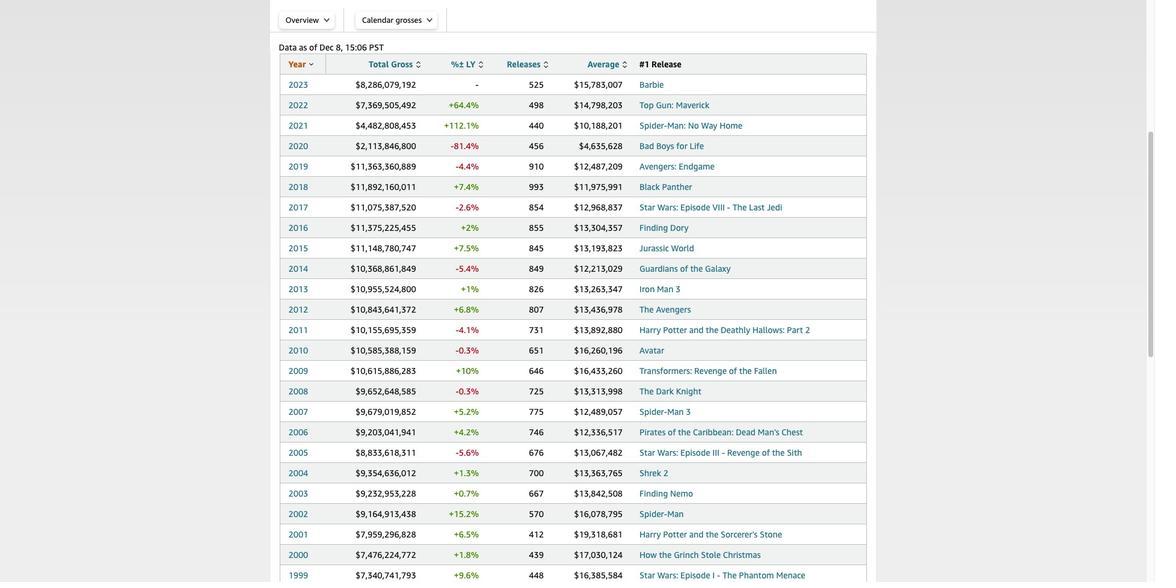 Task type: locate. For each thing, give the bounding box(es) containing it.
deathly
[[721, 325, 750, 335]]

0 vertical spatial 3
[[676, 284, 681, 294]]

jedi
[[767, 202, 782, 212]]

1 vertical spatial spider-
[[640, 407, 667, 417]]

pirates of the caribbean: dead man's chest link
[[640, 427, 803, 437]]

the left galaxy
[[690, 264, 703, 274]]

0 vertical spatial wars:
[[657, 202, 678, 212]]

2019
[[288, 161, 308, 171]]

2014 link
[[288, 264, 308, 274]]

spider- for spider-man 3
[[640, 407, 667, 417]]

2010 link
[[288, 345, 308, 356]]

1 vertical spatial star
[[640, 448, 655, 458]]

harry for harry potter and the sorcerer's stone
[[640, 529, 661, 540]]

revenge up knight
[[694, 366, 727, 376]]

2 wars: from the top
[[657, 448, 678, 458]]

3 wars: from the top
[[657, 570, 678, 581]]

2002 link
[[288, 509, 308, 519]]

0 vertical spatial 0.3%
[[459, 345, 479, 356]]

gun:
[[656, 100, 674, 110]]

1 vertical spatial man
[[667, 407, 684, 417]]

1 vertical spatial wars:
[[657, 448, 678, 458]]

finding for finding dory
[[640, 223, 668, 233]]

0 vertical spatial star
[[640, 202, 655, 212]]

finding up jurassic
[[640, 223, 668, 233]]

$9,354,636,012
[[356, 468, 416, 478]]

- up '+1.3%'
[[456, 448, 459, 458]]

1 star from the top
[[640, 202, 655, 212]]

wars: up shrek 2
[[657, 448, 678, 458]]

man right 'iron'
[[657, 284, 673, 294]]

0 vertical spatial revenge
[[694, 366, 727, 376]]

0 vertical spatial potter
[[663, 325, 687, 335]]

and down 'avengers'
[[689, 325, 704, 335]]

2 spider- from the top
[[640, 407, 667, 417]]

endgame
[[679, 161, 715, 171]]

1 episode from the top
[[680, 202, 710, 212]]

spider- up pirates
[[640, 407, 667, 417]]

harry up how
[[640, 529, 661, 540]]

3 up 'avengers'
[[676, 284, 681, 294]]

+9.6%
[[454, 570, 479, 581]]

avatar
[[640, 345, 664, 356]]

$11,148,780,747
[[351, 243, 416, 253]]

episode left viii at the top right of page
[[680, 202, 710, 212]]

avengers: endgame link
[[640, 161, 715, 171]]

2 finding from the top
[[640, 488, 668, 499]]

harry up avatar
[[640, 325, 661, 335]]

spider-man: no way home link
[[640, 120, 743, 131]]

2009
[[288, 366, 308, 376]]

jurassic world
[[640, 243, 694, 253]]

826
[[529, 284, 544, 294]]

the up "stole"
[[706, 529, 718, 540]]

1 vertical spatial episode
[[680, 448, 710, 458]]

$13,436,978
[[574, 304, 623, 315]]

star down how
[[640, 570, 655, 581]]

2021
[[288, 120, 308, 131]]

spider- up bad
[[640, 120, 667, 131]]

revenge down dead
[[727, 448, 760, 458]]

5.4%
[[459, 264, 479, 274]]

spider- down finding nemo
[[640, 509, 667, 519]]

transformers: revenge of the fallen
[[640, 366, 777, 376]]

1 vertical spatial 0.3%
[[459, 386, 479, 396]]

$11,075,387,520
[[351, 202, 416, 212]]

0.3% down '4.1%'
[[459, 345, 479, 356]]

transformers:
[[640, 366, 692, 376]]

star wars: episode iii - revenge of the sith link
[[640, 448, 802, 458]]

wars: down grinch
[[657, 570, 678, 581]]

498
[[529, 100, 544, 110]]

potter down 'avengers'
[[663, 325, 687, 335]]

spider-man
[[640, 509, 684, 519]]

4.1%
[[459, 325, 479, 335]]

1 horizontal spatial 2
[[805, 325, 810, 335]]

iii
[[712, 448, 720, 458]]

no
[[688, 120, 699, 131]]

and for sorcerer's
[[689, 529, 704, 540]]

0 vertical spatial spider-
[[640, 120, 667, 131]]

2020 link
[[288, 141, 308, 151]]

667
[[529, 488, 544, 499]]

3 spider- from the top
[[640, 509, 667, 519]]

man for iron man 3
[[657, 284, 673, 294]]

0.3% down +10%
[[459, 386, 479, 396]]

0 vertical spatial -0.3%
[[456, 345, 479, 356]]

chest
[[782, 427, 803, 437]]

3 star from the top
[[640, 570, 655, 581]]

0 horizontal spatial 3
[[676, 284, 681, 294]]

2023
[[288, 79, 308, 90]]

$7,959,296,828
[[356, 529, 416, 540]]

1 and from the top
[[689, 325, 704, 335]]

2 vertical spatial spider-
[[640, 509, 667, 519]]

- up +5.2%
[[456, 386, 459, 396]]

episode for iii
[[680, 448, 710, 458]]

2 potter from the top
[[663, 529, 687, 540]]

1 horizontal spatial 3
[[686, 407, 691, 417]]

harry potter and the deathly hallows: part 2
[[640, 325, 810, 335]]

star up the shrek
[[640, 448, 655, 458]]

man down nemo
[[667, 509, 684, 519]]

1 vertical spatial harry
[[640, 529, 661, 540]]

potter up grinch
[[663, 529, 687, 540]]

448
[[529, 570, 544, 581]]

2 vertical spatial episode
[[680, 570, 710, 581]]

star wars: episode i - the phantom menace
[[640, 570, 805, 581]]

2020
[[288, 141, 308, 151]]

1 vertical spatial and
[[689, 529, 704, 540]]

2008 link
[[288, 386, 308, 396]]

2015 link
[[288, 243, 308, 253]]

the left fallen
[[739, 366, 752, 376]]

and up how the grinch stole christmas link
[[689, 529, 704, 540]]

total gross link
[[369, 59, 420, 69]]

man for spider-man
[[667, 509, 684, 519]]

and
[[689, 325, 704, 335], [689, 529, 704, 540]]

1 harry from the top
[[640, 325, 661, 335]]

0.3%
[[459, 345, 479, 356], [459, 386, 479, 396]]

2004
[[288, 468, 308, 478]]

1 wars: from the top
[[657, 202, 678, 212]]

spider-man 3 link
[[640, 407, 691, 417]]

0.3% for $9,652,648,585
[[459, 386, 479, 396]]

2 vertical spatial man
[[667, 509, 684, 519]]

episode left iii
[[680, 448, 710, 458]]

1 spider- from the top
[[640, 120, 667, 131]]

menace
[[776, 570, 805, 581]]

2 episode from the top
[[680, 448, 710, 458]]

$11,892,160,011
[[351, 182, 416, 192]]

spider- for spider-man
[[640, 509, 667, 519]]

harry potter and the sorcerer's stone link
[[640, 529, 782, 540]]

man for spider-man 3
[[667, 407, 684, 417]]

2015
[[288, 243, 308, 253]]

avengers: endgame
[[640, 161, 715, 171]]

2012
[[288, 304, 308, 315]]

3 for spider-man 3
[[686, 407, 691, 417]]

$2,113,846,800
[[356, 141, 416, 151]]

646
[[529, 366, 544, 376]]

$11,975,991
[[574, 182, 623, 192]]

2 -0.3% from the top
[[456, 386, 479, 396]]

$9,652,648,585
[[356, 386, 416, 396]]

star down black
[[640, 202, 655, 212]]

$10,188,201
[[574, 120, 623, 131]]

the left last
[[733, 202, 747, 212]]

bad boys for life
[[640, 141, 704, 151]]

-0.3% down -4.1%
[[456, 345, 479, 356]]

0 horizontal spatial 2
[[663, 468, 668, 478]]

star
[[640, 202, 655, 212], [640, 448, 655, 458], [640, 570, 655, 581]]

2 star from the top
[[640, 448, 655, 458]]

wars: down black panther link
[[657, 202, 678, 212]]

1 finding from the top
[[640, 223, 668, 233]]

993
[[529, 182, 544, 192]]

2 vertical spatial wars:
[[657, 570, 678, 581]]

sorcerer's
[[721, 529, 758, 540]]

1 vertical spatial finding
[[640, 488, 668, 499]]

dory
[[670, 223, 689, 233]]

1 0.3% from the top
[[459, 345, 479, 356]]

0 vertical spatial man
[[657, 284, 673, 294]]

1 vertical spatial 3
[[686, 407, 691, 417]]

2 and from the top
[[689, 529, 704, 540]]

1 vertical spatial revenge
[[727, 448, 760, 458]]

revenge
[[694, 366, 727, 376], [727, 448, 760, 458]]

1 potter from the top
[[663, 325, 687, 335]]

wars: for star wars: episode i - the phantom menace
[[657, 570, 678, 581]]

star wars: episode viii - the last jedi
[[640, 202, 782, 212]]

calendar grosses
[[362, 15, 422, 25]]

0 vertical spatial and
[[689, 325, 704, 335]]

wars:
[[657, 202, 678, 212], [657, 448, 678, 458], [657, 570, 678, 581]]

0 vertical spatial finding
[[640, 223, 668, 233]]

1999
[[288, 570, 308, 581]]

3 episode from the top
[[680, 570, 710, 581]]

finding nemo link
[[640, 488, 693, 499]]

the right i on the bottom of page
[[723, 570, 737, 581]]

0 vertical spatial harry
[[640, 325, 661, 335]]

4.4%
[[459, 161, 479, 171]]

845
[[529, 243, 544, 253]]

man down the dark knight link
[[667, 407, 684, 417]]

1 vertical spatial -0.3%
[[456, 386, 479, 396]]

+1.8%
[[454, 550, 479, 560]]

spider-man 3
[[640, 407, 691, 417]]

2 0.3% from the top
[[459, 386, 479, 396]]

2 right the shrek
[[663, 468, 668, 478]]

1 -0.3% from the top
[[456, 345, 479, 356]]

episode left i on the bottom of page
[[680, 570, 710, 581]]

man
[[657, 284, 673, 294], [667, 407, 684, 417], [667, 509, 684, 519]]

for
[[676, 141, 688, 151]]

average
[[588, 59, 619, 69]]

2 vertical spatial star
[[640, 570, 655, 581]]

0 vertical spatial episode
[[680, 202, 710, 212]]

3 down knight
[[686, 407, 691, 417]]

2 harry from the top
[[640, 529, 661, 540]]

1 vertical spatial potter
[[663, 529, 687, 540]]

1 vertical spatial 2
[[663, 468, 668, 478]]

-0.3% down +10%
[[456, 386, 479, 396]]

shrek 2 link
[[640, 468, 668, 478]]

star for star wars: episode iii - revenge of the sith
[[640, 448, 655, 458]]

barbie link
[[640, 79, 664, 90]]

570
[[529, 509, 544, 519]]

stone
[[760, 529, 782, 540]]

2 right 'part' on the right bottom
[[805, 325, 810, 335]]

finding down shrek 2
[[640, 488, 668, 499]]

black panther link
[[640, 182, 692, 192]]



Task type: describe. For each thing, give the bounding box(es) containing it.
$10,585,388,159
[[351, 345, 416, 356]]

finding for finding nemo
[[640, 488, 668, 499]]

star wars: episode iii - revenge of the sith
[[640, 448, 802, 458]]

$12,489,057
[[574, 407, 623, 417]]

the right how
[[659, 550, 672, 560]]

episode for viii
[[680, 202, 710, 212]]

2009 link
[[288, 366, 308, 376]]

- down -81.4%
[[456, 161, 459, 171]]

avengers
[[656, 304, 691, 315]]

$13,363,765
[[574, 468, 623, 478]]

the dark knight link
[[640, 386, 701, 396]]

2021 link
[[288, 120, 308, 131]]

potter for harry potter and the sorcerer's stone
[[663, 529, 687, 540]]

the down 'iron'
[[640, 304, 654, 315]]

grosses
[[396, 15, 422, 25]]

average link
[[588, 59, 627, 69]]

wars: for star wars: episode viii - the last jedi
[[657, 202, 678, 212]]

star for star wars: episode viii - the last jedi
[[640, 202, 655, 212]]

2006
[[288, 427, 308, 437]]

top gun: maverick
[[640, 100, 710, 110]]

2022 link
[[288, 100, 308, 110]]

+7.5%
[[454, 243, 479, 253]]

8,
[[336, 42, 343, 52]]

$12,968,837
[[574, 202, 623, 212]]

$11,363,360,889
[[351, 161, 416, 171]]

world
[[671, 243, 694, 253]]

dead
[[736, 427, 756, 437]]

456
[[529, 141, 544, 151]]

651
[[529, 345, 544, 356]]

christmas
[[723, 550, 761, 560]]

dropdown image
[[324, 17, 330, 22]]

- right iii
[[722, 448, 725, 458]]

+1.3%
[[454, 468, 479, 478]]

black
[[640, 182, 660, 192]]

$13,842,508
[[574, 488, 623, 499]]

+64.4%
[[449, 100, 479, 110]]

- down the ly
[[475, 79, 479, 90]]

- down +112.1%
[[451, 141, 454, 151]]

maverick
[[676, 100, 710, 110]]

how the grinch stole christmas
[[640, 550, 761, 560]]

iron man 3 link
[[640, 284, 681, 294]]

1999 link
[[288, 570, 308, 581]]

star wars: episode viii - the last jedi link
[[640, 202, 782, 212]]

$19,318,681
[[574, 529, 623, 540]]

star for star wars: episode i - the phantom menace
[[640, 570, 655, 581]]

avengers:
[[640, 161, 677, 171]]

-0.3% for $9,652,648,585
[[456, 386, 479, 396]]

+7.4%
[[454, 182, 479, 192]]

$12,213,029
[[574, 264, 623, 274]]

the left deathly
[[706, 325, 718, 335]]

$16,078,795
[[574, 509, 623, 519]]

dropdown image
[[427, 17, 433, 22]]

guardians of the galaxy
[[640, 264, 731, 274]]

5.6%
[[459, 448, 479, 458]]

nemo
[[670, 488, 693, 499]]

home
[[720, 120, 743, 131]]

$14,798,203
[[574, 100, 623, 110]]

2017 link
[[288, 202, 308, 212]]

and for deathly
[[689, 325, 704, 335]]

shrek
[[640, 468, 661, 478]]

2001
[[288, 529, 308, 540]]

$12,336,517
[[574, 427, 623, 437]]

transformers: revenge of the fallen link
[[640, 366, 777, 376]]

gross
[[391, 59, 413, 69]]

$13,067,482
[[574, 448, 623, 458]]

- down the '+7.5%'
[[456, 264, 459, 274]]

episode for i
[[680, 570, 710, 581]]

$13,313,998
[[574, 386, 623, 396]]

2019 link
[[288, 161, 308, 171]]

how the grinch stole christmas link
[[640, 550, 761, 560]]

2014
[[288, 264, 308, 274]]

data as of dec 8, 15:06 pst
[[279, 42, 384, 52]]

iron
[[640, 284, 655, 294]]

releases link
[[507, 59, 548, 69]]

viii
[[712, 202, 725, 212]]

$4,635,628
[[579, 141, 623, 151]]

of left fallen
[[729, 366, 737, 376]]

2011 link
[[288, 325, 308, 335]]

- right i on the bottom of page
[[717, 570, 720, 581]]

of right as on the top left of page
[[309, 42, 317, 52]]

data
[[279, 42, 297, 52]]

725
[[529, 386, 544, 396]]

hallows:
[[752, 325, 785, 335]]

15:06
[[345, 42, 367, 52]]

2010
[[288, 345, 308, 356]]

avatar link
[[640, 345, 664, 356]]

440
[[529, 120, 544, 131]]

$16,433,260
[[574, 366, 623, 376]]

guardians of the galaxy link
[[640, 264, 731, 274]]

- right viii at the top right of page
[[727, 202, 730, 212]]

of down world
[[680, 264, 688, 274]]

3 for iron man 3
[[676, 284, 681, 294]]

- down -4.1%
[[456, 345, 459, 356]]

2000 link
[[288, 550, 308, 560]]

$13,892,880
[[574, 325, 623, 335]]

spider-man link
[[640, 509, 684, 519]]

wars: for star wars: episode iii - revenge of the sith
[[657, 448, 678, 458]]

the down spider-man 3 link
[[678, 427, 691, 437]]

harry for harry potter and the deathly hallows: part 2
[[640, 325, 661, 335]]

pst
[[369, 42, 384, 52]]

the left dark at the bottom of page
[[640, 386, 654, 396]]

of right pirates
[[668, 427, 676, 437]]

-2.6%
[[456, 202, 479, 212]]

potter for harry potter and the deathly hallows: part 2
[[663, 325, 687, 335]]

of down man's
[[762, 448, 770, 458]]

spider- for spider-man: no way home
[[640, 120, 667, 131]]

0.3% for $10,585,388,159
[[459, 345, 479, 356]]

total gross
[[369, 59, 413, 69]]

- down the +7.4% on the left top
[[456, 202, 459, 212]]

2001 link
[[288, 529, 308, 540]]

2.6%
[[459, 202, 479, 212]]

-0.3% for $10,585,388,159
[[456, 345, 479, 356]]

$11,375,225,455
[[351, 223, 416, 233]]

81.4%
[[454, 141, 479, 151]]

$13,263,347
[[574, 284, 623, 294]]

2016
[[288, 223, 308, 233]]

0 vertical spatial 2
[[805, 325, 810, 335]]

%± ly link
[[451, 59, 483, 69]]

top gun: maverick link
[[640, 100, 710, 110]]

the left sith at right
[[772, 448, 785, 458]]

2016 link
[[288, 223, 308, 233]]

- down the +6.8%
[[456, 325, 459, 335]]

as
[[299, 42, 307, 52]]

-4.1%
[[456, 325, 479, 335]]

$9,164,913,438
[[356, 509, 416, 519]]

$7,340,741,793
[[356, 570, 416, 581]]

boys
[[656, 141, 674, 151]]



Task type: vqa. For each thing, say whether or not it's contained in the screenshot.


